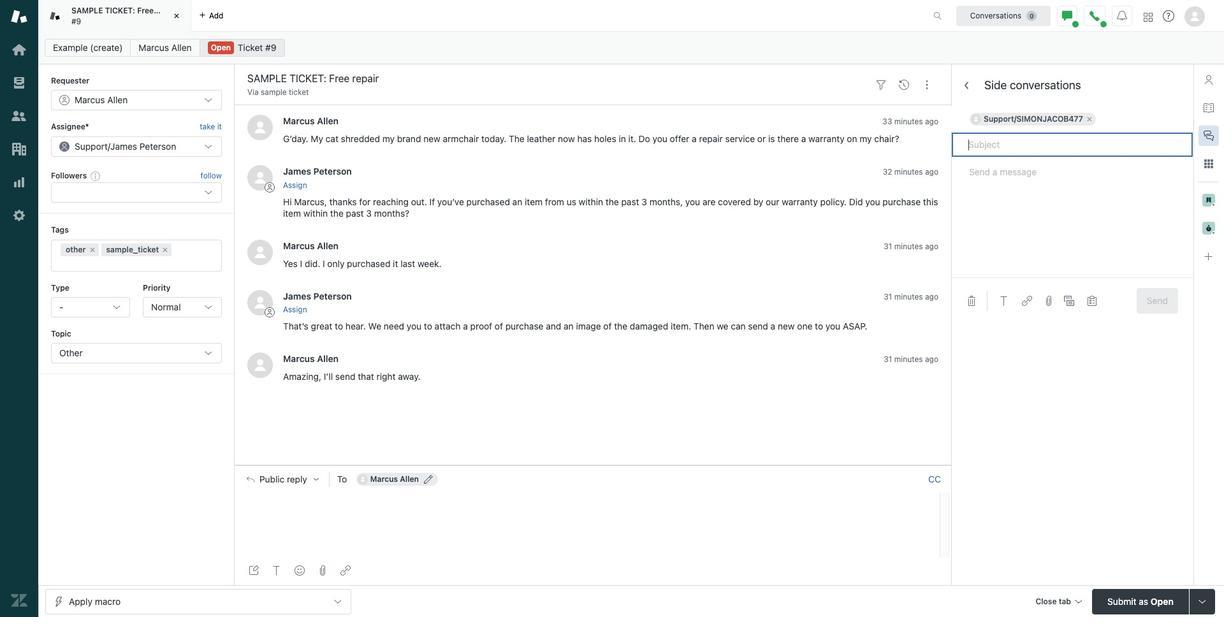 Task type: vqa. For each thing, say whether or not it's contained in the screenshot.
bottom 'James'
yes



Task type: describe. For each thing, give the bounding box(es) containing it.
31 minutes ago text field for week.
[[884, 242, 939, 251]]

months?
[[374, 208, 410, 219]]

1 i from the left
[[300, 258, 303, 269]]

support/simonjacob477
[[984, 114, 1084, 124]]

marcus allen right marcus.allen@example.com image
[[370, 474, 419, 484]]

#9 inside secondary element
[[265, 42, 277, 53]]

0 horizontal spatial within
[[304, 208, 328, 219]]

ago for amazing, i'll send that right away.
[[926, 355, 939, 364]]

assign button for hi
[[283, 180, 307, 191]]

is
[[769, 134, 775, 144]]

it inside conversationlabel log
[[393, 258, 398, 269]]

james peterson assign for great
[[283, 291, 352, 314]]

main element
[[0, 0, 38, 618]]

1 vertical spatial send
[[336, 371, 356, 382]]

asap.
[[843, 321, 868, 332]]

2 my from the left
[[860, 134, 872, 144]]

32 minutes ago
[[883, 167, 939, 177]]

followers element
[[51, 183, 222, 203]]

0 vertical spatial 3
[[642, 196, 647, 207]]

info on adding followers image
[[91, 171, 101, 181]]

admin image
[[11, 207, 27, 224]]

from
[[545, 196, 565, 207]]

add attachment image
[[318, 566, 328, 576]]

apply macro
[[69, 596, 121, 607]]

do
[[639, 134, 651, 144]]

today.
[[482, 134, 507, 144]]

take
[[200, 122, 215, 132]]

in
[[619, 134, 626, 144]]

2 i from the left
[[323, 258, 325, 269]]

marcus allen up amazing,
[[283, 353, 339, 364]]

type
[[51, 283, 69, 293]]

brand
[[397, 134, 421, 144]]

week.
[[418, 258, 442, 269]]

minutes for that's great to hear. we need you to attach a proof of purchase and an image of the damaged item. then we can send a new one to you asap.
[[895, 292, 924, 302]]

free
[[137, 6, 154, 15]]

our
[[766, 196, 780, 207]]

sample
[[261, 87, 287, 97]]

marcus allen link for g'day.
[[283, 116, 339, 127]]

displays possible ticket submission types image
[[1198, 597, 1208, 607]]

macro
[[95, 596, 121, 607]]

that
[[358, 371, 374, 382]]

chair?
[[875, 134, 900, 144]]

on
[[847, 134, 858, 144]]

conversations
[[1010, 79, 1082, 92]]

events image
[[900, 80, 910, 90]]

you left are
[[686, 196, 701, 207]]

33 minutes ago text field
[[883, 117, 939, 127]]

2 of from the left
[[604, 321, 612, 332]]

marcus allen link inside secondary element
[[130, 39, 200, 57]]

0 vertical spatial subject field
[[245, 71, 868, 86]]

one
[[798, 321, 813, 332]]

discard this conversation image
[[967, 296, 977, 306]]

ago for that's great to hear. we need you to attach a proof of purchase and an image of the damaged item. then we can send a new one to you asap.
[[926, 292, 939, 302]]

example (create) button
[[45, 39, 131, 57]]

zendesk products image
[[1144, 12, 1153, 21]]

that's great to hear. we need you to attach a proof of purchase and an image of the damaged item. then we can send a new one to you asap.
[[283, 321, 868, 332]]

or
[[758, 134, 766, 144]]

31 minutes ago for week.
[[884, 242, 939, 251]]

by
[[754, 196, 764, 207]]

31 minutes ago for attach
[[884, 292, 939, 302]]

go back image
[[962, 80, 972, 91]]

close tab button
[[1031, 589, 1088, 617]]

away.
[[398, 371, 421, 382]]

attach
[[435, 321, 461, 332]]

marcus.allen@example.com image
[[358, 474, 368, 485]]

close image
[[170, 10, 183, 22]]

yes
[[283, 258, 298, 269]]

1 horizontal spatial past
[[622, 196, 640, 207]]

support / james peterson
[[75, 141, 176, 152]]

other
[[66, 245, 86, 254]]

tags
[[51, 225, 69, 235]]

hear.
[[346, 321, 366, 332]]

image
[[576, 321, 601, 332]]

you've
[[438, 196, 464, 207]]

Side conversation composer text field
[[967, 167, 1179, 269]]

0 horizontal spatial past
[[346, 208, 364, 219]]

add link (cmd k) image
[[341, 566, 351, 576]]

marcus inside secondary element
[[139, 42, 169, 53]]

conversations button
[[957, 5, 1051, 26]]

marcus allen link for amazing,
[[283, 353, 339, 364]]

james for that's
[[283, 291, 311, 302]]

covered
[[718, 196, 751, 207]]

insert emojis image
[[295, 566, 305, 576]]

assign button for that's
[[283, 304, 307, 316]]

other
[[59, 348, 83, 359]]

shredded
[[341, 134, 380, 144]]

conversations
[[971, 11, 1022, 20]]

marcus allen inside requester 'element'
[[75, 95, 128, 106]]

0 vertical spatial item
[[525, 196, 543, 207]]

requester element
[[51, 90, 222, 111]]

notifications image
[[1118, 11, 1128, 21]]

great
[[311, 321, 333, 332]]

for
[[359, 196, 371, 207]]

amazing,
[[283, 371, 322, 382]]

normal
[[151, 302, 181, 313]]

reply
[[287, 474, 307, 485]]

1 horizontal spatial subject field
[[952, 132, 1194, 158]]

tabs tab list
[[38, 0, 921, 32]]

take it button
[[200, 121, 222, 134]]

example (create)
[[53, 42, 123, 53]]

example
[[53, 42, 88, 53]]

support
[[75, 141, 108, 152]]

repair inside sample ticket: free repair #9
[[156, 6, 178, 15]]

take it
[[200, 122, 222, 132]]

31 for attach
[[884, 292, 893, 302]]

g'day. my cat shredded my brand new armchair today. the leather now has holes in it. do you offer a repair service or is there a warranty on my chair?
[[283, 134, 900, 144]]

assign for hi
[[283, 180, 307, 190]]

apply
[[69, 596, 92, 607]]

right
[[377, 371, 396, 382]]

send button
[[1137, 288, 1179, 314]]

item.
[[671, 321, 692, 332]]

need
[[384, 321, 404, 332]]

0 horizontal spatial 3
[[366, 208, 372, 219]]

edit user image
[[424, 475, 433, 484]]

my
[[311, 134, 323, 144]]

james peterson assign for marcus,
[[283, 166, 352, 190]]

out.
[[411, 196, 427, 207]]

1 vertical spatial the
[[330, 208, 344, 219]]

cc button
[[929, 474, 942, 485]]

insert ticket comments image
[[1065, 296, 1075, 306]]

2 vertical spatial the
[[614, 321, 628, 332]]

reaching
[[373, 196, 409, 207]]

months,
[[650, 196, 683, 207]]

apps image
[[1204, 159, 1215, 169]]

ticket actions image
[[922, 80, 933, 90]]

sample
[[71, 6, 103, 15]]

submit
[[1108, 596, 1137, 607]]

via
[[248, 87, 259, 97]]

1 vertical spatial new
[[778, 321, 795, 332]]

it.
[[629, 134, 637, 144]]

ticket
[[238, 42, 263, 53]]

filter image
[[877, 80, 887, 90]]

hi
[[283, 196, 292, 207]]

2 to from the left
[[424, 321, 432, 332]]

purchase inside hi marcus, thanks for reaching out. if you've purchased an item from us within the past 3 months, you are covered by our warranty policy. did you purchase this item within the past 3 months?
[[883, 196, 921, 207]]

cat
[[326, 134, 339, 144]]

views image
[[11, 75, 27, 91]]

assignee*
[[51, 122, 89, 132]]

armchair
[[443, 134, 479, 144]]

attach files image
[[1044, 296, 1055, 306]]

cc
[[929, 474, 942, 485]]

1 of from the left
[[495, 321, 503, 332]]

holes
[[595, 134, 617, 144]]

the
[[509, 134, 525, 144]]



Task type: locate. For each thing, give the bounding box(es) containing it.
1 vertical spatial james peterson assign
[[283, 291, 352, 314]]

purchased right only
[[347, 258, 391, 269]]

assign button
[[283, 180, 307, 191], [283, 304, 307, 316]]

0 vertical spatial new
[[424, 134, 441, 144]]

only
[[328, 258, 345, 269]]

0 horizontal spatial purchase
[[506, 321, 544, 332]]

1 horizontal spatial new
[[778, 321, 795, 332]]

yes i did. i only purchased it last week.
[[283, 258, 442, 269]]

within
[[579, 196, 604, 207], [304, 208, 328, 219]]

1 31 minutes ago text field from the top
[[884, 242, 939, 251]]

organizations image
[[11, 141, 27, 158]]

an inside hi marcus, thanks for reaching out. if you've purchased an item from us within the past 3 months, you are covered by our warranty policy. did you purchase this item within the past 3 months?
[[513, 196, 523, 207]]

1 vertical spatial 31 minutes ago text field
[[884, 292, 939, 302]]

ago for yes i did. i only purchased it last week.
[[926, 242, 939, 251]]

peterson for hi
[[314, 166, 352, 177]]

(create)
[[90, 42, 123, 53]]

5 minutes from the top
[[895, 355, 924, 364]]

1 31 from the top
[[884, 242, 893, 251]]

minutes for hi marcus, thanks for reaching out. if you've purchased an item from us within the past 3 months, you are covered by our warranty policy. did you purchase this item within the past 3 months?
[[895, 167, 924, 177]]

1 horizontal spatial it
[[393, 258, 398, 269]]

marcus down requester
[[75, 95, 105, 106]]

an left from
[[513, 196, 523, 207]]

open right as on the right of page
[[1151, 596, 1174, 607]]

0 vertical spatial open
[[211, 43, 231, 52]]

past left months,
[[622, 196, 640, 207]]

my left brand
[[383, 134, 395, 144]]

amazing, i'll send that right away.
[[283, 371, 421, 382]]

repair left service
[[700, 134, 723, 144]]

sample_ticket
[[106, 245, 159, 254]]

marcus up yes
[[283, 240, 315, 251]]

of right image on the left bottom
[[604, 321, 612, 332]]

1 vertical spatial item
[[283, 208, 301, 219]]

1 james peterson link from the top
[[283, 166, 352, 177]]

allen inside requester 'element'
[[107, 95, 128, 106]]

0 horizontal spatial repair
[[156, 6, 178, 15]]

1 assign from the top
[[283, 180, 307, 190]]

item down hi
[[283, 208, 301, 219]]

warranty left on
[[809, 134, 845, 144]]

get help image
[[1164, 10, 1175, 22]]

1 horizontal spatial format text image
[[1000, 296, 1010, 306]]

remove image right other
[[88, 246, 96, 254]]

james up hi
[[283, 166, 311, 177]]

assign up that's
[[283, 305, 307, 314]]

33 minutes ago
[[883, 117, 939, 127]]

marcus allen
[[139, 42, 192, 53], [75, 95, 128, 106], [283, 116, 339, 127], [283, 240, 339, 251], [283, 353, 339, 364], [370, 474, 419, 484]]

public reply
[[260, 474, 307, 485]]

marcus allen link
[[130, 39, 200, 57], [283, 116, 339, 127], [283, 240, 339, 251], [283, 353, 339, 364]]

0 vertical spatial purchased
[[467, 196, 510, 207]]

you right need
[[407, 321, 422, 332]]

add button
[[191, 0, 231, 31]]

we
[[717, 321, 729, 332]]

1 horizontal spatial within
[[579, 196, 604, 207]]

peterson inside assignee* element
[[140, 141, 176, 152]]

0 horizontal spatial an
[[513, 196, 523, 207]]

3 minutes from the top
[[895, 242, 924, 251]]

0 horizontal spatial item
[[283, 208, 301, 219]]

within right us
[[579, 196, 604, 207]]

1 vertical spatial an
[[564, 321, 574, 332]]

allen up support / james peterson
[[107, 95, 128, 106]]

priority
[[143, 283, 171, 293]]

did.
[[305, 258, 320, 269]]

0 vertical spatial send
[[749, 321, 769, 332]]

marcus allen link up my
[[283, 116, 339, 127]]

1 vertical spatial within
[[304, 208, 328, 219]]

new right brand
[[424, 134, 441, 144]]

time tracking image
[[1203, 222, 1216, 235]]

new
[[424, 134, 441, 144], [778, 321, 795, 332]]

1 ago from the top
[[926, 117, 939, 127]]

marcus allen up my
[[283, 116, 339, 127]]

leather
[[527, 134, 556, 144]]

4 ago from the top
[[926, 292, 939, 302]]

allen up only
[[317, 240, 339, 251]]

i right did.
[[323, 258, 325, 269]]

0 vertical spatial remove image
[[1086, 115, 1094, 123]]

james peterson assign up great at the bottom left
[[283, 291, 352, 314]]

a right there
[[802, 134, 807, 144]]

1 vertical spatial format text image
[[272, 566, 282, 576]]

1 vertical spatial purchase
[[506, 321, 544, 332]]

side
[[985, 79, 1008, 92]]

proof
[[471, 321, 493, 332]]

3 31 from the top
[[884, 355, 893, 364]]

0 vertical spatial warranty
[[809, 134, 845, 144]]

item
[[525, 196, 543, 207], [283, 208, 301, 219]]

0 horizontal spatial new
[[424, 134, 441, 144]]

2 assign from the top
[[283, 305, 307, 314]]

follow button
[[201, 170, 222, 182]]

hi marcus, thanks for reaching out. if you've purchased an item from us within the past 3 months, you are covered by our warranty policy. did you purchase this item within the past 3 months?
[[283, 196, 941, 219]]

purchase left and
[[506, 321, 544, 332]]

31 minutes ago text field
[[884, 242, 939, 251], [884, 292, 939, 302], [884, 355, 939, 364]]

0 horizontal spatial subject field
[[245, 71, 868, 86]]

marcus allen link for yes
[[283, 240, 339, 251]]

close tab
[[1036, 597, 1072, 606]]

side conversations
[[985, 79, 1082, 92]]

public
[[260, 474, 285, 485]]

1 james peterson assign from the top
[[283, 166, 352, 190]]

an right and
[[564, 321, 574, 332]]

-
[[59, 302, 63, 313]]

0 vertical spatial repair
[[156, 6, 178, 15]]

0 vertical spatial purchase
[[883, 196, 921, 207]]

assign up hi
[[283, 180, 307, 190]]

send
[[1148, 295, 1169, 306]]

1 vertical spatial warranty
[[782, 196, 818, 207]]

marcus up amazing,
[[283, 353, 315, 364]]

2 31 minutes ago from the top
[[884, 292, 939, 302]]

draft mode image
[[249, 566, 259, 576]]

0 horizontal spatial my
[[383, 134, 395, 144]]

1 horizontal spatial of
[[604, 321, 612, 332]]

1 vertical spatial james
[[283, 166, 311, 177]]

avatar image
[[972, 114, 982, 124], [248, 115, 273, 141], [248, 165, 273, 191], [248, 240, 273, 265], [248, 290, 273, 316], [248, 353, 273, 378]]

1 horizontal spatial my
[[860, 134, 872, 144]]

0 horizontal spatial i
[[300, 258, 303, 269]]

1 horizontal spatial purchased
[[467, 196, 510, 207]]

marcus allen link down close icon
[[130, 39, 200, 57]]

0 horizontal spatial of
[[495, 321, 503, 332]]

james peterson assign up marcus,
[[283, 166, 352, 190]]

repair right the free
[[156, 6, 178, 15]]

2 vertical spatial 31 minutes ago text field
[[884, 355, 939, 364]]

1 vertical spatial repair
[[700, 134, 723, 144]]

2 ago from the top
[[926, 167, 939, 177]]

marcus allen inside secondary element
[[139, 42, 192, 53]]

the
[[606, 196, 619, 207], [330, 208, 344, 219], [614, 321, 628, 332]]

you right do
[[653, 134, 668, 144]]

marcus
[[139, 42, 169, 53], [75, 95, 105, 106], [283, 116, 315, 127], [283, 240, 315, 251], [283, 353, 315, 364], [370, 474, 398, 484]]

you left asap.
[[826, 321, 841, 332]]

you right did
[[866, 196, 881, 207]]

1 horizontal spatial 3
[[642, 196, 647, 207]]

purchased inside hi marcus, thanks for reaching out. if you've purchased an item from us within the past 3 months, you are covered by our warranty policy. did you purchase this item within the past 3 months?
[[467, 196, 510, 207]]

add link (cmd k) image
[[1023, 296, 1033, 306]]

did
[[850, 196, 863, 207]]

submit as open
[[1108, 596, 1174, 607]]

0 vertical spatial format text image
[[1000, 296, 1010, 306]]

marcus up "g'day."
[[283, 116, 315, 127]]

ago for hi marcus, thanks for reaching out. if you've purchased an item from us within the past 3 months, you are covered by our warranty policy. did you purchase this item within the past 3 months?
[[926, 167, 939, 177]]

2 vertical spatial james
[[283, 291, 311, 302]]

0 vertical spatial within
[[579, 196, 604, 207]]

0 vertical spatial james peterson assign
[[283, 166, 352, 190]]

1 vertical spatial purchased
[[347, 258, 391, 269]]

peterson up thanks
[[314, 166, 352, 177]]

2 horizontal spatial to
[[815, 321, 824, 332]]

customer context image
[[1204, 75, 1215, 85]]

get started image
[[11, 41, 27, 58]]

minutes for amazing, i'll send that right away.
[[895, 355, 924, 364]]

4 minutes from the top
[[895, 292, 924, 302]]

1 my from the left
[[383, 134, 395, 144]]

format text image right draft mode image
[[272, 566, 282, 576]]

purchased right 'you've'
[[467, 196, 510, 207]]

0 vertical spatial an
[[513, 196, 523, 207]]

32 minutes ago text field
[[883, 167, 939, 177]]

2 vertical spatial 31 minutes ago
[[884, 355, 939, 364]]

sample ticket: free repair #9
[[71, 6, 178, 26]]

a right offer
[[692, 134, 697, 144]]

marcus allen up did.
[[283, 240, 339, 251]]

1 horizontal spatial #9
[[265, 42, 277, 53]]

assignee* element
[[51, 136, 222, 157]]

zendesk support image
[[11, 8, 27, 25]]

0 vertical spatial assign
[[283, 180, 307, 190]]

assign for that's
[[283, 305, 307, 314]]

1 vertical spatial 31
[[884, 292, 893, 302]]

0 vertical spatial 31
[[884, 242, 893, 251]]

item left from
[[525, 196, 543, 207]]

it inside button
[[217, 122, 222, 132]]

i
[[300, 258, 303, 269], [323, 258, 325, 269]]

marcus allen link up did.
[[283, 240, 339, 251]]

0 vertical spatial assign button
[[283, 180, 307, 191]]

the right us
[[606, 196, 619, 207]]

0 horizontal spatial purchased
[[347, 258, 391, 269]]

subject field up 'now'
[[245, 71, 868, 86]]

button displays agent's chat status as online. image
[[1063, 11, 1073, 21]]

if
[[430, 196, 435, 207]]

0 vertical spatial peterson
[[140, 141, 176, 152]]

open inside secondary element
[[211, 43, 231, 52]]

james right support
[[110, 141, 137, 152]]

0 horizontal spatial #9
[[71, 16, 81, 26]]

topic element
[[51, 343, 222, 364]]

conversationlabel log
[[235, 105, 952, 465]]

marcus right marcus.allen@example.com image
[[370, 474, 398, 484]]

2 assign button from the top
[[283, 304, 307, 316]]

#9 inside sample ticket: free repair #9
[[71, 16, 81, 26]]

0 vertical spatial james
[[110, 141, 137, 152]]

to right the one on the bottom
[[815, 321, 824, 332]]

3 ago from the top
[[926, 242, 939, 251]]

0 vertical spatial #9
[[71, 16, 81, 26]]

3 left months,
[[642, 196, 647, 207]]

close
[[1036, 597, 1057, 606]]

0 vertical spatial past
[[622, 196, 640, 207]]

1 31 minutes ago from the top
[[884, 242, 939, 251]]

assign button up that's
[[283, 304, 307, 316]]

1 vertical spatial 3
[[366, 208, 372, 219]]

then
[[694, 321, 715, 332]]

2 31 from the top
[[884, 292, 893, 302]]

minutes
[[895, 117, 924, 127], [895, 167, 924, 177], [895, 242, 924, 251], [895, 292, 924, 302], [895, 355, 924, 364]]

0 vertical spatial james peterson link
[[283, 166, 352, 177]]

james peterson link for great
[[283, 291, 352, 302]]

1 horizontal spatial open
[[1151, 596, 1174, 607]]

format text image left add link (cmd k) image
[[1000, 296, 1010, 306]]

james up that's
[[283, 291, 311, 302]]

past down 'for'
[[346, 208, 364, 219]]

secondary element
[[38, 35, 1225, 61]]

1 horizontal spatial an
[[564, 321, 574, 332]]

set child ticket fields image
[[1088, 296, 1098, 306]]

repair
[[156, 6, 178, 15], [700, 134, 723, 144]]

marcus allen down requester
[[75, 95, 128, 106]]

zendesk image
[[11, 593, 27, 609]]

of
[[495, 321, 503, 332], [604, 321, 612, 332]]

1 vertical spatial assign
[[283, 305, 307, 314]]

3 down 'for'
[[366, 208, 372, 219]]

my
[[383, 134, 395, 144], [860, 134, 872, 144]]

allen up i'll
[[317, 353, 339, 364]]

james peterson link up great at the bottom left
[[283, 291, 352, 302]]

minutes for yes i did. i only purchased it last week.
[[895, 242, 924, 251]]

tab
[[1059, 597, 1072, 606]]

the down thanks
[[330, 208, 344, 219]]

1 vertical spatial james peterson link
[[283, 291, 352, 302]]

2 31 minutes ago text field from the top
[[884, 292, 939, 302]]

marcus,
[[294, 196, 327, 207]]

Subject field
[[245, 71, 868, 86], [952, 132, 1194, 158]]

assign button up hi
[[283, 180, 307, 191]]

remove image
[[162, 246, 169, 254]]

- button
[[51, 297, 130, 318]]

there
[[778, 134, 799, 144]]

it right the take
[[217, 122, 222, 132]]

31 for week.
[[884, 242, 893, 251]]

assign
[[283, 180, 307, 190], [283, 305, 307, 314]]

customers image
[[11, 108, 27, 124]]

1 assign button from the top
[[283, 180, 307, 191]]

3
[[642, 196, 647, 207], [366, 208, 372, 219]]

1 horizontal spatial to
[[424, 321, 432, 332]]

3 31 minutes ago from the top
[[884, 355, 939, 364]]

warranty right our at the top right of the page
[[782, 196, 818, 207]]

a
[[692, 134, 697, 144], [802, 134, 807, 144], [463, 321, 468, 332], [771, 321, 776, 332]]

it
[[217, 122, 222, 132], [393, 258, 398, 269]]

tab containing sample ticket: free repair
[[38, 0, 191, 32]]

hide composer image
[[588, 460, 598, 471]]

via sample ticket
[[248, 87, 309, 97]]

you
[[653, 134, 668, 144], [686, 196, 701, 207], [866, 196, 881, 207], [407, 321, 422, 332], [826, 321, 841, 332]]

peterson
[[140, 141, 176, 152], [314, 166, 352, 177], [314, 291, 352, 302]]

1 horizontal spatial repair
[[700, 134, 723, 144]]

0 vertical spatial the
[[606, 196, 619, 207]]

1 horizontal spatial remove image
[[1086, 115, 1094, 123]]

repair inside conversationlabel log
[[700, 134, 723, 144]]

marcus down the free
[[139, 42, 169, 53]]

0 vertical spatial 31 minutes ago
[[884, 242, 939, 251]]

2 james peterson link from the top
[[283, 291, 352, 302]]

are
[[703, 196, 716, 207]]

james for hi
[[283, 166, 311, 177]]

of right proof
[[495, 321, 503, 332]]

2 james peterson assign from the top
[[283, 291, 352, 314]]

last
[[401, 258, 415, 269]]

5 ago from the top
[[926, 355, 939, 364]]

2 vertical spatial 31
[[884, 355, 893, 364]]

bookmarks image
[[1203, 194, 1216, 207]]

it left last
[[393, 258, 398, 269]]

requester
[[51, 76, 90, 85]]

3 31 minutes ago text field from the top
[[884, 355, 939, 364]]

knowledge image
[[1204, 103, 1215, 113]]

ticket
[[289, 87, 309, 97]]

1 vertical spatial it
[[393, 258, 398, 269]]

3 to from the left
[[815, 321, 824, 332]]

a left proof
[[463, 321, 468, 332]]

0 horizontal spatial format text image
[[272, 566, 282, 576]]

1 vertical spatial remove image
[[88, 246, 96, 254]]

damaged
[[630, 321, 669, 332]]

marcus inside requester 'element'
[[75, 95, 105, 106]]

1 vertical spatial #9
[[265, 42, 277, 53]]

send right i'll
[[336, 371, 356, 382]]

remove image right support/simonjacob477
[[1086, 115, 1094, 123]]

0 horizontal spatial open
[[211, 43, 231, 52]]

#9 right "ticket"
[[265, 42, 277, 53]]

james inside assignee* element
[[110, 141, 137, 152]]

tab
[[38, 0, 191, 32]]

1 vertical spatial 31 minutes ago
[[884, 292, 939, 302]]

32
[[883, 167, 893, 177]]

james peterson link for marcus,
[[283, 166, 352, 177]]

james peterson link up marcus,
[[283, 166, 352, 177]]

1 vertical spatial open
[[1151, 596, 1174, 607]]

allen
[[171, 42, 192, 53], [107, 95, 128, 106], [317, 116, 339, 127], [317, 240, 339, 251], [317, 353, 339, 364], [400, 474, 419, 484]]

0 vertical spatial 31 minutes ago text field
[[884, 242, 939, 251]]

#9 down sample
[[71, 16, 81, 26]]

1 horizontal spatial item
[[525, 196, 543, 207]]

within down marcus,
[[304, 208, 328, 219]]

to left attach
[[424, 321, 432, 332]]

reporting image
[[11, 174, 27, 191]]

remove image
[[1086, 115, 1094, 123], [88, 246, 96, 254]]

peterson for that's
[[314, 291, 352, 302]]

add
[[209, 11, 224, 20]]

ago
[[926, 117, 939, 127], [926, 167, 939, 177], [926, 242, 939, 251], [926, 292, 939, 302], [926, 355, 939, 364]]

0 horizontal spatial to
[[335, 321, 343, 332]]

as
[[1140, 596, 1149, 607]]

1 vertical spatial assign button
[[283, 304, 307, 316]]

the left damaged
[[614, 321, 628, 332]]

subject field down support/simonjacob477
[[952, 132, 1194, 158]]

purchase left this
[[883, 196, 921, 207]]

1 horizontal spatial send
[[749, 321, 769, 332]]

31 minutes ago text field for attach
[[884, 292, 939, 302]]

open left "ticket"
[[211, 43, 231, 52]]

1 vertical spatial past
[[346, 208, 364, 219]]

ticket:
[[105, 6, 135, 15]]

marcus allen link up amazing,
[[283, 353, 339, 364]]

peterson up great at the bottom left
[[314, 291, 352, 302]]

1 to from the left
[[335, 321, 343, 332]]

#9
[[71, 16, 81, 26], [265, 42, 277, 53]]

1 horizontal spatial i
[[323, 258, 325, 269]]

normal button
[[143, 297, 222, 318]]

and
[[546, 321, 562, 332]]

2 vertical spatial peterson
[[314, 291, 352, 302]]

my right on
[[860, 134, 872, 144]]

new left the one on the bottom
[[778, 321, 795, 332]]

1 minutes from the top
[[895, 117, 924, 127]]

warranty inside hi marcus, thanks for reaching out. if you've purchased an item from us within the past 3 months, you are covered by our warranty policy. did you purchase this item within the past 3 months?
[[782, 196, 818, 207]]

allen up the cat
[[317, 116, 339, 127]]

2 minutes from the top
[[895, 167, 924, 177]]

format text image
[[1000, 296, 1010, 306], [272, 566, 282, 576]]

1 horizontal spatial purchase
[[883, 196, 921, 207]]

0 horizontal spatial send
[[336, 371, 356, 382]]

send right can
[[749, 321, 769, 332]]

0 horizontal spatial it
[[217, 122, 222, 132]]

peterson right /
[[140, 141, 176, 152]]

1 vertical spatial peterson
[[314, 166, 352, 177]]

public reply button
[[235, 466, 329, 493]]

allen down close icon
[[171, 42, 192, 53]]

1 vertical spatial subject field
[[952, 132, 1194, 158]]

allen inside secondary element
[[171, 42, 192, 53]]

topic
[[51, 329, 71, 339]]

allen left edit user icon at the left
[[400, 474, 419, 484]]

31 minutes ago
[[884, 242, 939, 251], [884, 292, 939, 302], [884, 355, 939, 364]]

a left the one on the bottom
[[771, 321, 776, 332]]

to left hear.
[[335, 321, 343, 332]]

marcus allen down close icon
[[139, 42, 192, 53]]

g'day.
[[283, 134, 309, 144]]

0 horizontal spatial remove image
[[88, 246, 96, 254]]

i right yes
[[300, 258, 303, 269]]



